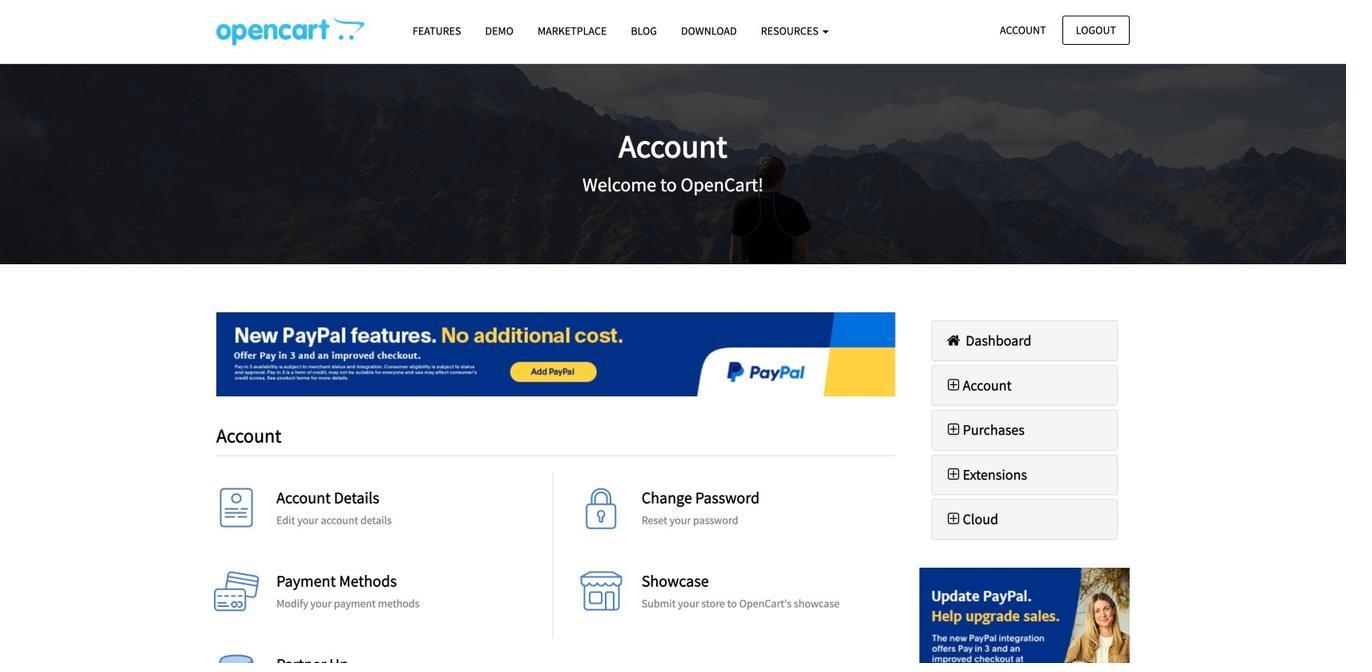 Task type: describe. For each thing, give the bounding box(es) containing it.
3 plus square o image from the top
[[945, 512, 963, 527]]

2 plus square o image from the top
[[945, 468, 963, 482]]

payment methods image
[[212, 572, 261, 620]]

plus square o image
[[945, 423, 963, 437]]

showcase image
[[578, 572, 626, 620]]

1 horizontal spatial paypal image
[[920, 568, 1130, 664]]

home image
[[945, 333, 963, 348]]



Task type: vqa. For each thing, say whether or not it's contained in the screenshot.
"paypal" IMAGE to the bottom
yes



Task type: locate. For each thing, give the bounding box(es) containing it.
plus square o image
[[945, 378, 963, 393], [945, 468, 963, 482], [945, 512, 963, 527]]

0 vertical spatial plus square o image
[[945, 378, 963, 393]]

0 horizontal spatial paypal image
[[216, 313, 896, 397]]

0 vertical spatial paypal image
[[216, 313, 896, 397]]

opencart - your account image
[[216, 17, 365, 46]]

1 vertical spatial plus square o image
[[945, 468, 963, 482]]

paypal image
[[216, 313, 896, 397], [920, 568, 1130, 664]]

apply to become a partner image
[[212, 655, 261, 664]]

2 vertical spatial plus square o image
[[945, 512, 963, 527]]

change password image
[[578, 489, 626, 537]]

1 vertical spatial paypal image
[[920, 568, 1130, 664]]

1 plus square o image from the top
[[945, 378, 963, 393]]

account image
[[212, 489, 261, 537]]



